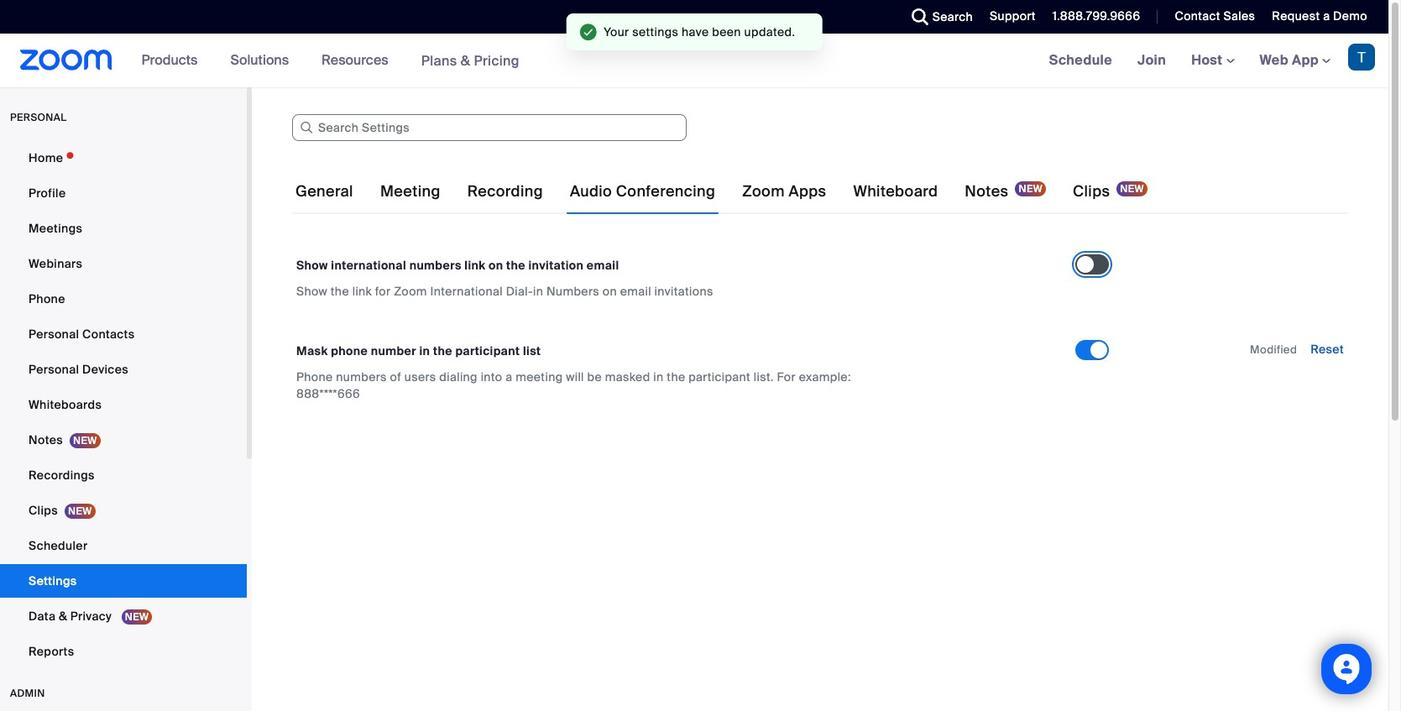 Task type: vqa. For each thing, say whether or not it's contained in the screenshot.
the top in
yes



Task type: describe. For each thing, give the bounding box(es) containing it.
host button
[[1192, 51, 1235, 69]]

conferencing
[[616, 181, 716, 202]]

have
[[682, 24, 709, 39]]

reports link
[[0, 635, 247, 669]]

solutions
[[230, 51, 289, 69]]

invitation
[[529, 258, 584, 273]]

dial-
[[506, 284, 533, 299]]

recording
[[468, 181, 543, 202]]

personal contacts link
[[0, 318, 247, 351]]

profile
[[29, 186, 66, 201]]

international
[[431, 284, 503, 299]]

product information navigation
[[129, 34, 532, 88]]

invitations
[[655, 284, 714, 299]]

webinars link
[[0, 247, 247, 281]]

888****666
[[297, 386, 360, 401]]

admin
[[10, 687, 45, 701]]

products button
[[142, 34, 205, 87]]

1 horizontal spatial in
[[533, 284, 544, 299]]

request
[[1273, 8, 1321, 24]]

meeting
[[516, 370, 563, 385]]

plans & pricing
[[421, 52, 520, 69]]

personal
[[10, 111, 67, 124]]

web app
[[1260, 51, 1320, 69]]

schedule
[[1050, 51, 1113, 69]]

mask
[[297, 344, 328, 359]]

data & privacy link
[[0, 600, 247, 633]]

for
[[777, 370, 796, 385]]

1 vertical spatial zoom
[[394, 284, 427, 299]]

settings
[[29, 574, 77, 589]]

list
[[523, 344, 541, 359]]

meeting
[[380, 181, 441, 202]]

1 vertical spatial in
[[420, 344, 430, 359]]

home
[[29, 150, 63, 165]]

recordings
[[29, 468, 95, 483]]

1 horizontal spatial email
[[620, 284, 652, 299]]

products
[[142, 51, 198, 69]]

demo
[[1334, 8, 1368, 24]]

1 vertical spatial on
[[603, 284, 617, 299]]

participant inside phone numbers of users dialing into a meeting will be masked in the participant list. for example: 888****666
[[689, 370, 751, 385]]

contact
[[1175, 8, 1221, 24]]

the up dialing at the bottom
[[433, 344, 453, 359]]

numbers inside phone numbers of users dialing into a meeting will be masked in the participant list. for example: 888****666
[[336, 370, 387, 385]]

0 vertical spatial email
[[587, 258, 619, 273]]

notes inside tabs of my account settings page tab list
[[965, 181, 1009, 202]]

notes link
[[0, 423, 247, 457]]

devices
[[82, 362, 129, 377]]

example:
[[799, 370, 852, 385]]

0 horizontal spatial on
[[489, 258, 504, 273]]

audio
[[570, 181, 612, 202]]

contact sales
[[1175, 8, 1256, 24]]

apps
[[789, 181, 827, 202]]

for
[[375, 284, 391, 299]]

resources
[[322, 51, 389, 69]]

clips link
[[0, 494, 247, 527]]

the up dial-
[[507, 258, 526, 273]]

success image
[[580, 24, 597, 40]]

notes inside personal menu menu
[[29, 433, 63, 448]]

privacy
[[70, 609, 112, 624]]

audio conferencing
[[570, 181, 716, 202]]

show the link for zoom international dial-in numbers on email invitations
[[297, 284, 714, 299]]

& for privacy
[[59, 609, 67, 624]]

personal devices link
[[0, 353, 247, 386]]

reset
[[1311, 342, 1345, 357]]

search button
[[899, 0, 978, 34]]

webinars
[[29, 256, 82, 271]]

settings link
[[0, 564, 247, 598]]

clips inside tabs of my account settings page tab list
[[1073, 181, 1111, 202]]

host
[[1192, 51, 1227, 69]]

of
[[390, 370, 402, 385]]

resources button
[[322, 34, 396, 87]]

your settings have been updated.
[[604, 24, 796, 39]]

tabs of my account settings page tab list
[[292, 168, 1152, 215]]

modified
[[1251, 343, 1298, 357]]

data & privacy
[[29, 609, 115, 624]]

profile link
[[0, 176, 247, 210]]

whiteboard
[[854, 181, 939, 202]]

scheduler link
[[0, 529, 247, 563]]

app
[[1293, 51, 1320, 69]]

web app button
[[1260, 51, 1331, 69]]

whiteboards
[[29, 397, 102, 412]]

your
[[604, 24, 630, 39]]

support
[[990, 8, 1036, 24]]



Task type: locate. For each thing, give the bounding box(es) containing it.
0 horizontal spatial &
[[59, 609, 67, 624]]

1 horizontal spatial &
[[461, 52, 471, 69]]

phone
[[29, 291, 65, 307], [297, 370, 333, 385]]

& right plans
[[461, 52, 471, 69]]

& right data on the bottom of the page
[[59, 609, 67, 624]]

participant
[[456, 344, 520, 359], [689, 370, 751, 385]]

1 vertical spatial personal
[[29, 362, 79, 377]]

& inside data & privacy link
[[59, 609, 67, 624]]

& inside the product information navigation
[[461, 52, 471, 69]]

the inside phone numbers of users dialing into a meeting will be masked in the participant list. for example: 888****666
[[667, 370, 686, 385]]

1 vertical spatial a
[[506, 370, 513, 385]]

2 vertical spatial in
[[654, 370, 664, 385]]

phone inside phone numbers of users dialing into a meeting will be masked in the participant list. for example: 888****666
[[297, 370, 333, 385]]

personal up the whiteboards
[[29, 362, 79, 377]]

0 horizontal spatial phone
[[29, 291, 65, 307]]

0 vertical spatial clips
[[1073, 181, 1111, 202]]

phone inside personal menu menu
[[29, 291, 65, 307]]

1 horizontal spatial participant
[[689, 370, 751, 385]]

participant left list.
[[689, 370, 751, 385]]

clips inside personal menu menu
[[29, 503, 58, 518]]

show international numbers link on the invitation email
[[297, 258, 619, 273]]

personal
[[29, 327, 79, 342], [29, 362, 79, 377]]

link up international
[[465, 258, 486, 273]]

users
[[405, 370, 436, 385]]

1 horizontal spatial phone
[[297, 370, 333, 385]]

on right numbers
[[603, 284, 617, 299]]

plans & pricing link
[[421, 52, 520, 69], [421, 52, 520, 69]]

0 vertical spatial link
[[465, 258, 486, 273]]

1 vertical spatial participant
[[689, 370, 751, 385]]

in down invitation
[[533, 284, 544, 299]]

a
[[1324, 8, 1331, 24], [506, 370, 513, 385]]

sales
[[1224, 8, 1256, 24]]

phone numbers of users dialing into a meeting will be masked in the participant list. for example: 888****666
[[297, 370, 852, 401]]

zoom left apps
[[743, 181, 785, 202]]

1.888.799.9666 button
[[1041, 0, 1145, 34], [1053, 8, 1141, 24]]

0 vertical spatial in
[[533, 284, 544, 299]]

a right the into
[[506, 370, 513, 385]]

1 personal from the top
[[29, 327, 79, 342]]

international
[[331, 258, 407, 273]]

numbers down phone
[[336, 370, 387, 385]]

phone for phone numbers of users dialing into a meeting will be masked in the participant list. for example: 888****666
[[297, 370, 333, 385]]

0 vertical spatial &
[[461, 52, 471, 69]]

solutions button
[[230, 34, 297, 87]]

scheduler
[[29, 538, 88, 554]]

mask phone number in the participant list
[[297, 344, 541, 359]]

1 vertical spatial numbers
[[336, 370, 387, 385]]

0 horizontal spatial zoom
[[394, 284, 427, 299]]

meetings link
[[0, 212, 247, 245]]

1 horizontal spatial link
[[465, 258, 486, 273]]

1 vertical spatial show
[[297, 284, 328, 299]]

personal contacts
[[29, 327, 135, 342]]

support link
[[978, 0, 1041, 34], [990, 8, 1036, 24]]

request a demo link
[[1260, 0, 1389, 34], [1273, 8, 1368, 24]]

0 horizontal spatial link
[[352, 284, 372, 299]]

0 vertical spatial notes
[[965, 181, 1009, 202]]

email
[[587, 258, 619, 273], [620, 284, 652, 299]]

2 show from the top
[[297, 284, 328, 299]]

phone up 888****666
[[297, 370, 333, 385]]

&
[[461, 52, 471, 69], [59, 609, 67, 624]]

0 vertical spatial zoom
[[743, 181, 785, 202]]

join
[[1138, 51, 1167, 69]]

clips
[[1073, 181, 1111, 202], [29, 503, 58, 518]]

personal up personal devices
[[29, 327, 79, 342]]

numbers up international
[[410, 258, 462, 273]]

schedule link
[[1037, 34, 1126, 87]]

contact sales link
[[1163, 0, 1260, 34], [1175, 8, 1256, 24]]

2 horizontal spatial in
[[654, 370, 664, 385]]

show for show international numbers link on the invitation email
[[297, 258, 328, 273]]

2 personal from the top
[[29, 362, 79, 377]]

masked
[[605, 370, 651, 385]]

into
[[481, 370, 503, 385]]

reports
[[29, 644, 74, 659]]

1 vertical spatial &
[[59, 609, 67, 624]]

personal inside personal devices link
[[29, 362, 79, 377]]

0 vertical spatial a
[[1324, 8, 1331, 24]]

link
[[465, 258, 486, 273], [352, 284, 372, 299]]

the down the international
[[331, 284, 349, 299]]

zoom apps
[[743, 181, 827, 202]]

0 horizontal spatial numbers
[[336, 370, 387, 385]]

whiteboards link
[[0, 388, 247, 422]]

0 vertical spatial show
[[297, 258, 328, 273]]

home link
[[0, 141, 247, 175]]

in up users
[[420, 344, 430, 359]]

0 horizontal spatial participant
[[456, 344, 520, 359]]

settings
[[633, 24, 679, 39]]

phone link
[[0, 282, 247, 316]]

1 vertical spatial email
[[620, 284, 652, 299]]

zoom
[[743, 181, 785, 202], [394, 284, 427, 299]]

email left invitations
[[620, 284, 652, 299]]

request a demo
[[1273, 8, 1368, 24]]

phone down webinars on the left
[[29, 291, 65, 307]]

1 horizontal spatial zoom
[[743, 181, 785, 202]]

zoom logo image
[[20, 50, 112, 71]]

participant up the into
[[456, 344, 520, 359]]

1 show from the top
[[297, 258, 328, 273]]

0 horizontal spatial clips
[[29, 503, 58, 518]]

0 horizontal spatial a
[[506, 370, 513, 385]]

banner
[[0, 34, 1389, 88]]

0 horizontal spatial notes
[[29, 433, 63, 448]]

1 horizontal spatial clips
[[1073, 181, 1111, 202]]

banner containing products
[[0, 34, 1389, 88]]

a left demo
[[1324, 8, 1331, 24]]

zoom right for
[[394, 284, 427, 299]]

meetings
[[29, 221, 83, 236]]

updated.
[[745, 24, 796, 39]]

recordings link
[[0, 459, 247, 492]]

show up "mask"
[[297, 284, 328, 299]]

phone
[[331, 344, 368, 359]]

1.888.799.9666
[[1053, 8, 1141, 24]]

pricing
[[474, 52, 520, 69]]

meetings navigation
[[1037, 34, 1389, 88]]

profile picture image
[[1349, 44, 1376, 71]]

0 vertical spatial phone
[[29, 291, 65, 307]]

contacts
[[82, 327, 135, 342]]

1 horizontal spatial a
[[1324, 8, 1331, 24]]

0 horizontal spatial in
[[420, 344, 430, 359]]

1 horizontal spatial numbers
[[410, 258, 462, 273]]

0 vertical spatial participant
[[456, 344, 520, 359]]

plans
[[421, 52, 457, 69]]

1 vertical spatial notes
[[29, 433, 63, 448]]

in inside phone numbers of users dialing into a meeting will be masked in the participant list. for example: 888****666
[[654, 370, 664, 385]]

in right "masked"
[[654, 370, 664, 385]]

a inside phone numbers of users dialing into a meeting will be masked in the participant list. for example: 888****666
[[506, 370, 513, 385]]

phone for phone
[[29, 291, 65, 307]]

will
[[566, 370, 584, 385]]

0 vertical spatial numbers
[[410, 258, 462, 273]]

the
[[507, 258, 526, 273], [331, 284, 349, 299], [433, 344, 453, 359], [667, 370, 686, 385]]

general
[[296, 181, 354, 202]]

1 horizontal spatial notes
[[965, 181, 1009, 202]]

1 vertical spatial phone
[[297, 370, 333, 385]]

be
[[588, 370, 602, 385]]

data
[[29, 609, 56, 624]]

show left the international
[[297, 258, 328, 273]]

on
[[489, 258, 504, 273], [603, 284, 617, 299]]

personal for personal contacts
[[29, 327, 79, 342]]

0 vertical spatial on
[[489, 258, 504, 273]]

been
[[712, 24, 742, 39]]

personal devices
[[29, 362, 129, 377]]

Search Settings text field
[[292, 114, 687, 141]]

1 vertical spatial link
[[352, 284, 372, 299]]

reset button
[[1311, 342, 1345, 357]]

the right "masked"
[[667, 370, 686, 385]]

email up numbers
[[587, 258, 619, 273]]

join link
[[1126, 34, 1179, 87]]

show for show the link for zoom international dial-in numbers on email invitations
[[297, 284, 328, 299]]

web
[[1260, 51, 1289, 69]]

0 horizontal spatial email
[[587, 258, 619, 273]]

personal for personal devices
[[29, 362, 79, 377]]

1 vertical spatial clips
[[29, 503, 58, 518]]

on up the show the link for zoom international dial-in numbers on email invitations
[[489, 258, 504, 273]]

personal menu menu
[[0, 141, 247, 670]]

numbers
[[547, 284, 600, 299]]

dialing
[[440, 370, 478, 385]]

1 horizontal spatial on
[[603, 284, 617, 299]]

& for pricing
[[461, 52, 471, 69]]

zoom inside tabs of my account settings page tab list
[[743, 181, 785, 202]]

0 vertical spatial personal
[[29, 327, 79, 342]]

link left for
[[352, 284, 372, 299]]

personal inside personal contacts link
[[29, 327, 79, 342]]



